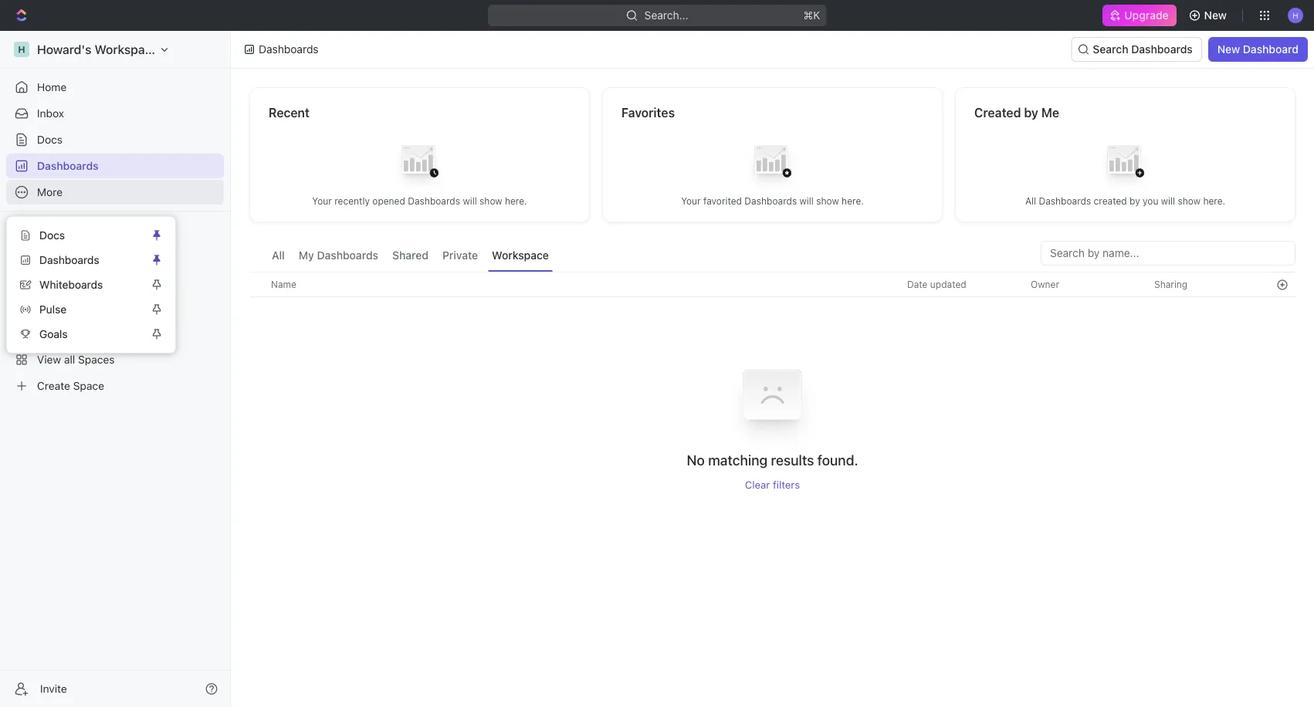 Task type: describe. For each thing, give the bounding box(es) containing it.
Search by name... text field
[[1050, 242, 1287, 265]]

inbox link
[[6, 101, 224, 126]]

docs inside sidebar navigation
[[37, 133, 63, 146]]

new for new dashboard
[[1218, 43, 1240, 56]]

2 will from the left
[[800, 196, 814, 207]]

dashboard
[[1243, 43, 1299, 56]]

new dashboard
[[1218, 43, 1299, 56]]

name
[[271, 279, 296, 290]]

3 here. from the left
[[1203, 196, 1226, 207]]

all button
[[268, 241, 289, 272]]

team space link
[[37, 295, 221, 320]]

favorites button
[[6, 221, 59, 239]]

3 will from the left
[[1161, 196, 1175, 207]]

workspace button
[[488, 241, 553, 272]]

no recent dashboards image
[[389, 133, 451, 195]]

0 vertical spatial docs link
[[6, 127, 224, 152]]

1 vertical spatial docs
[[39, 229, 65, 242]]

found.
[[818, 452, 858, 468]]

2 show from the left
[[816, 196, 839, 207]]

your favorited dashboards will show here.
[[681, 196, 864, 207]]

home link
[[6, 75, 224, 100]]

search dashboards
[[1093, 43, 1193, 56]]

row containing name
[[249, 272, 1296, 297]]

dashboards down no recent dashboards image at the top of the page
[[408, 196, 460, 207]]

user group image
[[16, 303, 27, 312]]

2 here. from the left
[[842, 196, 864, 207]]

owner
[[1031, 279, 1059, 290]]

1 will from the left
[[463, 196, 477, 207]]

no data image
[[726, 349, 819, 451]]

date updated
[[907, 279, 967, 290]]

my
[[299, 249, 314, 262]]

favorites inside the favorites button
[[12, 225, 53, 236]]

dashboards up recent
[[259, 43, 319, 56]]

upgrade
[[1125, 9, 1169, 22]]

3 show from the left
[[1178, 196, 1201, 207]]

sidebar navigation
[[0, 31, 231, 707]]

1 horizontal spatial favorites
[[622, 105, 675, 120]]

search...
[[644, 9, 688, 22]]

favorited
[[704, 196, 742, 207]]

dashboards link inside sidebar navigation
[[6, 154, 224, 178]]

team
[[37, 301, 64, 314]]

new button
[[1183, 3, 1236, 28]]

dashboards inside button
[[1131, 43, 1193, 56]]

goals
[[39, 328, 68, 341]]

more
[[37, 186, 63, 198]]

your for recent
[[312, 196, 332, 207]]

1 horizontal spatial by
[[1130, 196, 1140, 207]]

no created by me dashboards image
[[1095, 133, 1156, 195]]

date updated button
[[898, 273, 976, 297]]

you
[[1143, 196, 1159, 207]]

private
[[442, 249, 478, 262]]



Task type: vqa. For each thing, say whether or not it's contained in the screenshot.
the left the "Projects" "link"
no



Task type: locate. For each thing, give the bounding box(es) containing it.
your left favorited
[[681, 196, 701, 207]]

0 vertical spatial all
[[1025, 196, 1036, 207]]

row
[[249, 272, 1296, 297]]

all for all
[[272, 249, 285, 262]]

all
[[1025, 196, 1036, 207], [272, 249, 285, 262]]

1 show from the left
[[480, 196, 502, 207]]

⌘k
[[803, 9, 820, 22]]

me
[[1042, 105, 1059, 120]]

your recently opened dashboards will show here.
[[312, 196, 527, 207]]

docs down inbox
[[37, 133, 63, 146]]

here.
[[505, 196, 527, 207], [842, 196, 864, 207], [1203, 196, 1226, 207]]

all dashboards created by you will show here.
[[1025, 196, 1226, 207]]

created
[[1094, 196, 1127, 207]]

will up the private
[[463, 196, 477, 207]]

all inside the all button
[[272, 249, 285, 262]]

by
[[1024, 105, 1039, 120], [1130, 196, 1140, 207]]

space
[[67, 301, 98, 314]]

new inside button
[[1204, 9, 1227, 22]]

dashboards link up "more" dropdown button
[[6, 154, 224, 178]]

clear filters
[[745, 479, 800, 491]]

invite
[[40, 683, 67, 695]]

new down 'new' button
[[1218, 43, 1240, 56]]

no matching results found.
[[687, 452, 858, 468]]

show
[[480, 196, 502, 207], [816, 196, 839, 207], [1178, 196, 1201, 207]]

docs link
[[6, 127, 224, 152], [13, 223, 147, 248]]

docs up spaces
[[39, 229, 65, 242]]

shared
[[392, 249, 429, 262]]

will down no favorited dashboards image
[[800, 196, 814, 207]]

by left 'you'
[[1130, 196, 1140, 207]]

1 your from the left
[[312, 196, 332, 207]]

0 horizontal spatial all
[[272, 249, 285, 262]]

new dashboard button
[[1208, 37, 1308, 62]]

spaces
[[12, 251, 45, 262]]

your left recently at the left of the page
[[312, 196, 332, 207]]

upgrade link
[[1103, 5, 1177, 26]]

search
[[1093, 43, 1129, 56]]

dashboards left "created"
[[1039, 196, 1091, 207]]

1 horizontal spatial your
[[681, 196, 701, 207]]

inbox
[[37, 107, 64, 120]]

no matching results found. table
[[249, 272, 1296, 491]]

2 horizontal spatial here.
[[1203, 196, 1226, 207]]

1 horizontal spatial all
[[1025, 196, 1036, 207]]

team space
[[37, 301, 98, 314]]

search dashboards button
[[1071, 37, 1202, 62]]

my dashboards
[[299, 249, 378, 262]]

more button
[[6, 180, 224, 205]]

dashboards inside button
[[317, 249, 378, 262]]

results
[[771, 452, 814, 468]]

your for favorites
[[681, 196, 701, 207]]

docs
[[37, 133, 63, 146], [39, 229, 65, 242]]

1 vertical spatial favorites
[[12, 225, 53, 236]]

whiteboards
[[39, 278, 103, 291]]

dashboards up more
[[37, 159, 99, 172]]

no matching results found. row
[[249, 349, 1296, 491]]

by left me
[[1024, 105, 1039, 120]]

0 vertical spatial by
[[1024, 105, 1039, 120]]

1 horizontal spatial will
[[800, 196, 814, 207]]

favorites
[[622, 105, 675, 120], [12, 225, 53, 236]]

created
[[975, 105, 1021, 120]]

0 horizontal spatial your
[[312, 196, 332, 207]]

2 your from the left
[[681, 196, 701, 207]]

1 vertical spatial by
[[1130, 196, 1140, 207]]

1 vertical spatial new
[[1218, 43, 1240, 56]]

created by me
[[975, 105, 1059, 120]]

tab list
[[268, 241, 553, 272]]

dashboards up whiteboards
[[39, 254, 99, 266]]

0 horizontal spatial favorites
[[12, 225, 53, 236]]

whiteboards link
[[13, 273, 147, 297]]

clear
[[745, 479, 770, 491]]

my dashboards button
[[295, 241, 382, 272]]

pulse
[[39, 303, 67, 316]]

filters
[[773, 479, 800, 491]]

workspace
[[492, 249, 549, 262]]

date
[[907, 279, 928, 290]]

new for new
[[1204, 9, 1227, 22]]

0 vertical spatial dashboards link
[[6, 154, 224, 178]]

new
[[1204, 9, 1227, 22], [1218, 43, 1240, 56]]

will right 'you'
[[1161, 196, 1175, 207]]

dashboards down no favorited dashboards image
[[745, 196, 797, 207]]

0 horizontal spatial by
[[1024, 105, 1039, 120]]

2 horizontal spatial will
[[1161, 196, 1175, 207]]

dashboards right my
[[317, 249, 378, 262]]

will
[[463, 196, 477, 207], [800, 196, 814, 207], [1161, 196, 1175, 207]]

0 vertical spatial docs
[[37, 133, 63, 146]]

1 here. from the left
[[505, 196, 527, 207]]

0 vertical spatial new
[[1204, 9, 1227, 22]]

recent
[[269, 105, 310, 120]]

matching
[[708, 452, 768, 468]]

0 vertical spatial favorites
[[622, 105, 675, 120]]

no favorited dashboards image
[[742, 133, 804, 195]]

no
[[687, 452, 705, 468]]

dashboards link up whiteboards
[[13, 248, 147, 273]]

1 horizontal spatial here.
[[842, 196, 864, 207]]

0 horizontal spatial will
[[463, 196, 477, 207]]

0 horizontal spatial here.
[[505, 196, 527, 207]]

1 vertical spatial dashboards link
[[13, 248, 147, 273]]

dashboards inside sidebar navigation
[[37, 159, 99, 172]]

1 vertical spatial all
[[272, 249, 285, 262]]

2 horizontal spatial show
[[1178, 196, 1201, 207]]

private button
[[439, 241, 482, 272]]

your
[[312, 196, 332, 207], [681, 196, 701, 207]]

shared button
[[388, 241, 432, 272]]

docs link up "whiteboards" link
[[13, 223, 147, 248]]

home
[[37, 81, 67, 93]]

dashboards link
[[6, 154, 224, 178], [13, 248, 147, 273]]

opened
[[372, 196, 405, 207]]

new up new dashboard
[[1204, 9, 1227, 22]]

updated
[[930, 279, 967, 290]]

goals link
[[13, 322, 147, 347]]

1 horizontal spatial show
[[816, 196, 839, 207]]

tab list containing all
[[268, 241, 553, 272]]

new inside button
[[1218, 43, 1240, 56]]

docs link down inbox link
[[6, 127, 224, 152]]

0 horizontal spatial show
[[480, 196, 502, 207]]

sharing
[[1154, 279, 1188, 290]]

dashboards down upgrade
[[1131, 43, 1193, 56]]

pulse link
[[13, 297, 147, 322]]

recently
[[335, 196, 370, 207]]

clear filters button
[[745, 479, 800, 491]]

all for all dashboards created by you will show here.
[[1025, 196, 1036, 207]]

1 vertical spatial docs link
[[13, 223, 147, 248]]

dashboards
[[259, 43, 319, 56], [1131, 43, 1193, 56], [37, 159, 99, 172], [408, 196, 460, 207], [745, 196, 797, 207], [1039, 196, 1091, 207], [317, 249, 378, 262], [39, 254, 99, 266]]



